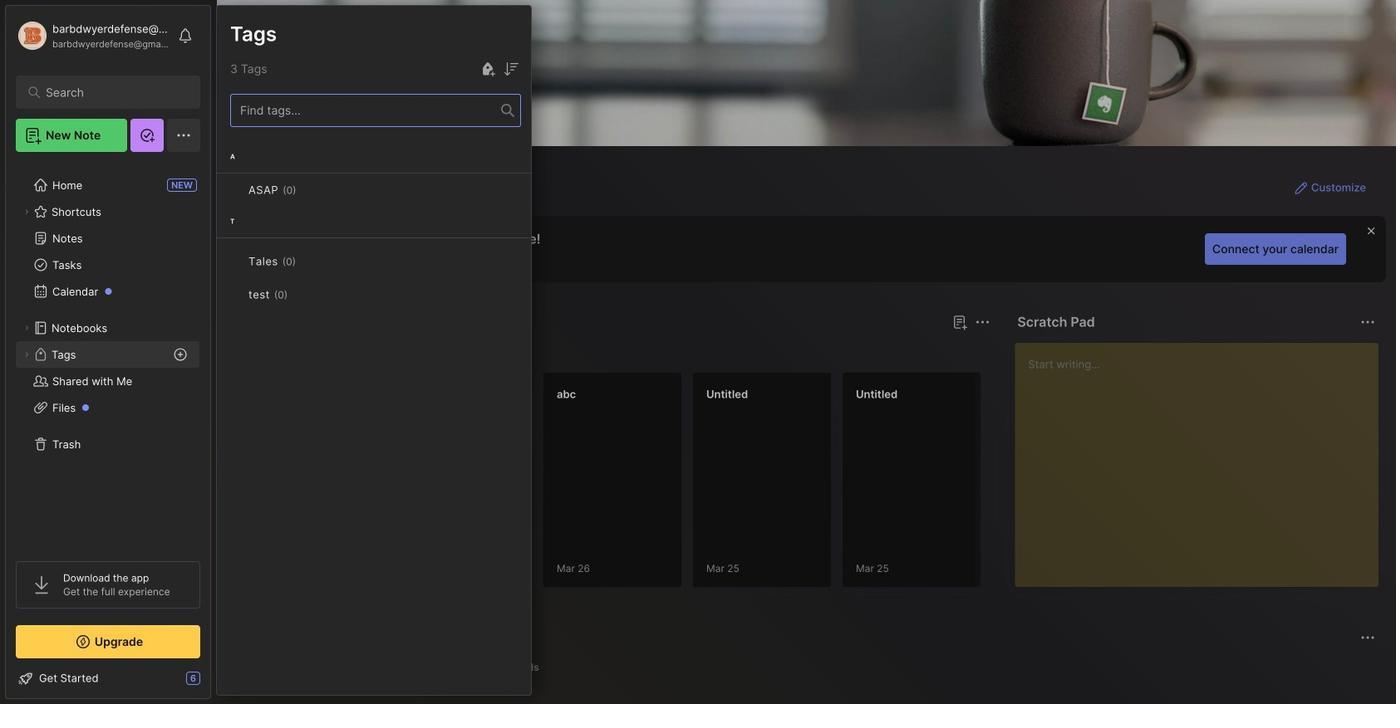 Task type: vqa. For each thing, say whether or not it's contained in the screenshot.
the right the Notebook
no



Task type: describe. For each thing, give the bounding box(es) containing it.
click to collapse image
[[210, 674, 222, 694]]

expand notebooks image
[[22, 323, 32, 333]]

tree inside main element
[[6, 162, 210, 547]]

1 vertical spatial tag actions field
[[296, 254, 322, 270]]

none search field inside main element
[[46, 82, 178, 102]]

tag actions image
[[296, 255, 322, 268]]

expand tags image
[[22, 350, 32, 360]]

Start writing… text field
[[1028, 343, 1378, 574]]

0 vertical spatial tag actions field
[[296, 182, 323, 199]]

sort options image
[[501, 59, 521, 79]]

tag actions image for bottom tag actions field
[[288, 288, 314, 302]]



Task type: locate. For each thing, give the bounding box(es) containing it.
Account field
[[16, 19, 170, 52]]

tag actions image down tag actions icon
[[288, 288, 314, 302]]

tag actions image
[[296, 184, 323, 197], [288, 288, 314, 302]]

Sort field
[[501, 59, 521, 79]]

2 vertical spatial tag actions field
[[288, 287, 314, 303]]

Tag actions field
[[296, 182, 323, 199], [296, 254, 322, 270], [288, 287, 314, 303]]

row group
[[217, 140, 531, 335], [244, 372, 1141, 598]]

tab
[[247, 342, 296, 362], [247, 658, 310, 678], [500, 658, 547, 678]]

0 vertical spatial tag actions image
[[296, 184, 323, 197]]

Find tags… text field
[[231, 99, 501, 122]]

main element
[[0, 0, 216, 705]]

None search field
[[46, 82, 178, 102]]

create new tag image
[[478, 59, 498, 79]]

tag actions image up tag actions icon
[[296, 184, 323, 197]]

Search text field
[[46, 85, 178, 101]]

tab list
[[247, 658, 1373, 678]]

0 vertical spatial row group
[[217, 140, 531, 335]]

Help and Learning task checklist field
[[6, 666, 210, 692]]

tag actions image for topmost tag actions field
[[296, 184, 323, 197]]

1 vertical spatial row group
[[244, 372, 1141, 598]]

1 vertical spatial tag actions image
[[288, 288, 314, 302]]

tree
[[6, 162, 210, 547]]



